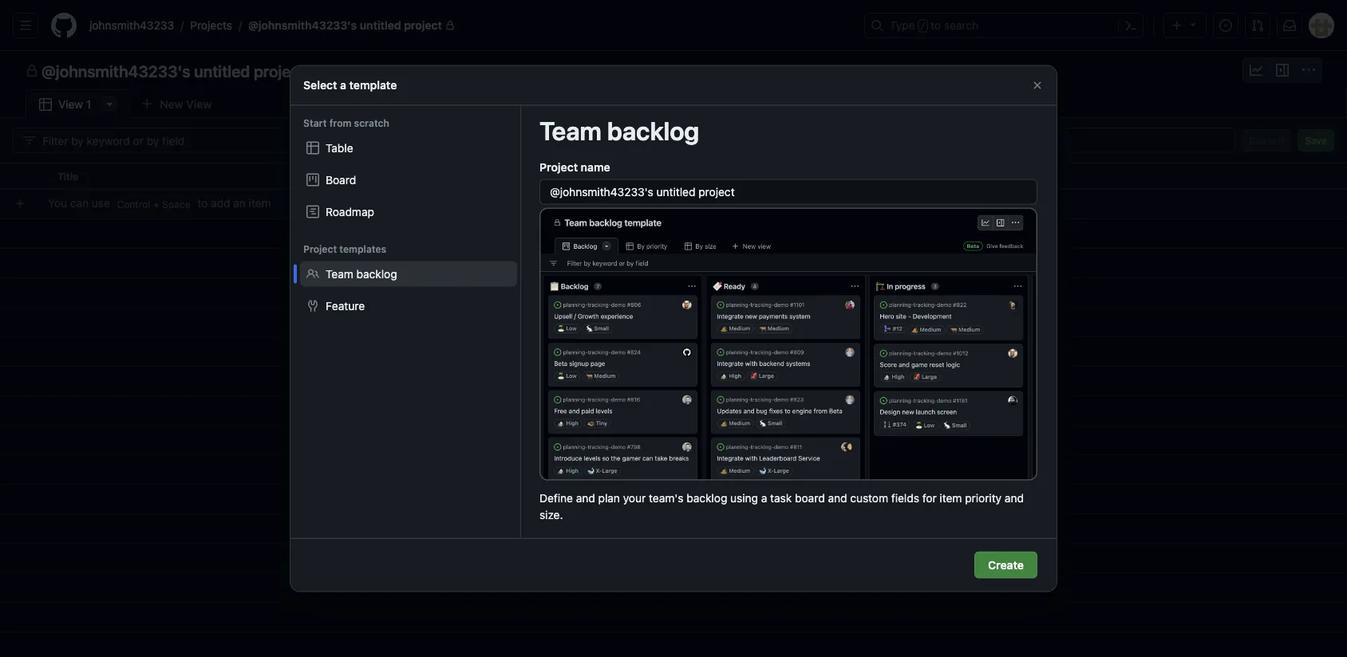 Task type: locate. For each thing, give the bounding box(es) containing it.
0 vertical spatial project
[[540, 161, 578, 174]]

row
[[0, 163, 1348, 190], [6, 189, 1348, 219]]

title
[[57, 171, 78, 182]]

close image
[[1031, 79, 1044, 92]]

project roadmap image
[[307, 206, 319, 218]]

0 horizontal spatial /
[[181, 19, 184, 32]]

and left plan
[[576, 492, 595, 506]]

define
[[540, 492, 573, 506]]

for
[[923, 492, 937, 506]]

view
[[186, 97, 212, 111], [58, 98, 83, 111]]

0 vertical spatial @johnsmith43233's
[[248, 19, 357, 32]]

list
[[83, 13, 855, 38]]

2 horizontal spatial /
[[920, 21, 926, 32]]

1 view from the left
[[186, 97, 212, 111]]

sc 9kayk9 0 image
[[39, 98, 52, 111]]

0 vertical spatial backlog
[[607, 115, 700, 146]]

grid
[[0, 163, 1348, 658]]

1 horizontal spatial to
[[931, 19, 941, 32]]

view left "1"
[[58, 98, 83, 111]]

add
[[211, 197, 230, 210]]

1 vertical spatial project
[[254, 61, 305, 80]]

and
[[576, 492, 595, 506], [828, 492, 847, 506], [1005, 492, 1024, 506]]

you can use control + space to add an item
[[48, 197, 271, 210]]

0 horizontal spatial team backlog
[[326, 267, 397, 281]]

0 horizontal spatial @johnsmith43233's
[[42, 61, 190, 80]]

grid containing you can use
[[0, 163, 1348, 658]]

projects link
[[184, 13, 239, 38]]

sc 9kayk9 0 image down "notifications" icon
[[1277, 64, 1289, 77]]

0 horizontal spatial project
[[303, 244, 337, 255]]

search
[[944, 19, 979, 32]]

2 vertical spatial backlog
[[687, 492, 728, 506]]

project templates element
[[291, 261, 520, 319]]

templates
[[340, 244, 387, 255]]

1 horizontal spatial and
[[828, 492, 847, 506]]

team backlog up "name"
[[540, 115, 700, 146]]

to left 'search'
[[931, 19, 941, 32]]

sc 9kayk9 0 image inside view filters region
[[23, 134, 36, 147]]

item
[[249, 197, 271, 210], [940, 492, 962, 506]]

view right new
[[186, 97, 212, 111]]

triangle down image
[[1187, 18, 1200, 31]]

/ right "projects"
[[239, 19, 242, 32]]

a right select
[[340, 79, 346, 92]]

save button
[[1298, 129, 1335, 152]]

item right 'for'
[[940, 492, 962, 506]]

issue opened image
[[1220, 19, 1233, 32]]

1 vertical spatial item
[[940, 492, 962, 506]]

can
[[70, 197, 89, 210]]

view options for view 1 image
[[103, 97, 116, 110]]

@johnsmith43233's untitled project up select a template
[[248, 19, 442, 32]]

0 horizontal spatial to
[[197, 197, 208, 210]]

view 1 link
[[26, 89, 130, 119]]

custom
[[850, 492, 889, 506]]

assignees column options image
[[699, 170, 712, 183]]

1 horizontal spatial item
[[940, 492, 962, 506]]

template
[[349, 79, 397, 92]]

@johnsmith43233's up select
[[248, 19, 357, 32]]

0 vertical spatial item
[[249, 197, 271, 210]]

0 vertical spatial a
[[340, 79, 346, 92]]

task
[[771, 492, 792, 506]]

/
[[181, 19, 184, 32], [239, 19, 242, 32], [920, 21, 926, 32]]

your
[[623, 492, 646, 506]]

@johnsmith43233's
[[248, 19, 357, 32], [42, 61, 190, 80]]

sc 9kayk9 0 image
[[1250, 64, 1263, 77], [1277, 64, 1289, 77], [1303, 64, 1316, 77], [26, 65, 38, 77], [23, 134, 36, 147]]

to
[[931, 19, 941, 32], [197, 197, 208, 210]]

view inside popup button
[[186, 97, 212, 111]]

@johnsmith43233's up view options for view 1 image
[[42, 61, 190, 80]]

3 and from the left
[[1005, 492, 1024, 506]]

project up the start
[[254, 61, 305, 80]]

project left "name"
[[540, 161, 578, 174]]

project templates
[[303, 244, 387, 255]]

control
[[117, 199, 150, 210]]

0 horizontal spatial view
[[58, 98, 83, 111]]

untitled up the template
[[360, 19, 401, 32]]

team
[[540, 115, 602, 146], [326, 267, 354, 281]]

backlog left using
[[687, 492, 728, 506]]

project name
[[540, 161, 610, 174]]

lock image
[[445, 21, 455, 30]]

untitled down projects link
[[194, 61, 250, 80]]

team backlog
[[540, 115, 700, 146], [326, 267, 397, 281]]

1 vertical spatial backlog
[[357, 267, 397, 281]]

1 vertical spatial project
[[303, 244, 337, 255]]

0 vertical spatial untitled
[[360, 19, 401, 32]]

a
[[340, 79, 346, 92], [761, 492, 767, 506]]

Project name text field
[[540, 180, 1037, 204]]

0 vertical spatial team
[[540, 115, 602, 146]]

0 horizontal spatial untitled
[[194, 61, 250, 80]]

1 vertical spatial a
[[761, 492, 767, 506]]

homepage image
[[51, 13, 77, 38]]

a left task
[[761, 492, 767, 506]]

+
[[153, 199, 159, 210]]

plan
[[598, 492, 620, 506]]

projects
[[190, 19, 232, 32]]

roadmap element
[[300, 199, 517, 225]]

1 horizontal spatial view
[[186, 97, 212, 111]]

1 vertical spatial untitled
[[194, 61, 250, 80]]

size.
[[540, 509, 563, 522]]

1 vertical spatial @johnsmith43233's untitled project
[[42, 61, 305, 80]]

1 horizontal spatial project
[[404, 19, 442, 32]]

untitled inside project navigation
[[194, 61, 250, 80]]

project left lock image
[[404, 19, 442, 32]]

2 horizontal spatial and
[[1005, 492, 1024, 506]]

project up people icon
[[303, 244, 337, 255]]

from
[[329, 118, 352, 129]]

1 vertical spatial to
[[197, 197, 208, 210]]

@johnsmith43233's untitled project
[[248, 19, 442, 32], [42, 61, 305, 80]]

@johnsmith43233's untitled project up new
[[42, 61, 305, 80]]

team down project templates
[[326, 267, 354, 281]]

sc 9kayk9 0 image up view 1 link
[[26, 65, 38, 77]]

command palette image
[[1125, 19, 1138, 32]]

sc 9kayk9 0 image down view 1 link
[[23, 134, 36, 147]]

team up 'project name'
[[540, 115, 602, 146]]

1
[[86, 98, 91, 111]]

item right "an"
[[249, 197, 271, 210]]

people image
[[307, 268, 319, 281]]

discard button
[[1242, 129, 1292, 152]]

tab panel
[[0, 118, 1348, 658]]

view filters region
[[13, 128, 1335, 153]]

fields
[[892, 492, 920, 506]]

team backlog down templates
[[326, 267, 397, 281]]

untitled
[[360, 19, 401, 32], [194, 61, 250, 80]]

1 vertical spatial team
[[326, 267, 354, 281]]

1 horizontal spatial a
[[761, 492, 767, 506]]

start
[[303, 118, 327, 129]]

/ inside type / to search
[[920, 21, 926, 32]]

0 horizontal spatial project
[[254, 61, 305, 80]]

and right priority
[[1005, 492, 1024, 506]]

project
[[404, 19, 442, 32], [254, 61, 305, 80]]

0 horizontal spatial team
[[326, 267, 354, 281]]

backlog down project navigation
[[607, 115, 700, 146]]

backlog
[[607, 115, 700, 146], [357, 267, 397, 281], [687, 492, 728, 506]]

0 vertical spatial project
[[404, 19, 442, 32]]

project
[[540, 161, 578, 174], [303, 244, 337, 255]]

/ right type
[[920, 21, 926, 32]]

column header
[[0, 163, 48, 190]]

select
[[303, 79, 337, 92]]

1 horizontal spatial team backlog
[[540, 115, 700, 146]]

to left add on the top left
[[197, 197, 208, 210]]

1 horizontal spatial untitled
[[360, 19, 401, 32]]

1 vertical spatial @johnsmith43233's
[[42, 61, 190, 80]]

johnsmith43233 link
[[83, 13, 181, 38]]

item inside you can use control + space to add an item
[[249, 197, 271, 210]]

0 vertical spatial @johnsmith43233's untitled project
[[248, 19, 442, 32]]

1 vertical spatial team backlog
[[326, 267, 397, 281]]

and right board at the bottom of page
[[828, 492, 847, 506]]

0 horizontal spatial item
[[249, 197, 271, 210]]

project for project templates
[[303, 244, 337, 255]]

1 horizontal spatial project
[[540, 161, 578, 174]]

row down assignees column options icon
[[6, 189, 1348, 219]]

start from scratch element
[[291, 135, 520, 225]]

to inside you can use control + space to add an item
[[197, 197, 208, 210]]

/ left "projects"
[[181, 19, 184, 32]]

team backlog region
[[0, 0, 1348, 658]]

using
[[731, 492, 758, 506]]

create new item or add existing item image
[[14, 198, 26, 210]]

row containing you can use
[[6, 189, 1348, 219]]

define and plan your team's backlog using a task board and custom fields for item priority and size. image
[[540, 208, 1038, 481]]

tab list
[[26, 89, 248, 119]]

new
[[160, 97, 183, 111]]

0 vertical spatial team backlog
[[540, 115, 700, 146]]

0 horizontal spatial and
[[576, 492, 595, 506]]

row down view filters region
[[0, 163, 1348, 190]]

backlog down templates
[[357, 267, 397, 281]]



Task type: describe. For each thing, give the bounding box(es) containing it.
team's
[[649, 492, 684, 506]]

team inside team backlog element
[[326, 267, 354, 281]]

assignees
[[577, 171, 625, 182]]

tab list containing new view
[[26, 89, 248, 119]]

1 horizontal spatial @johnsmith43233's
[[248, 19, 357, 32]]

team backlog element
[[300, 261, 517, 287]]

0 vertical spatial to
[[931, 19, 941, 32]]

row containing title
[[0, 163, 1348, 190]]

select a template alert dialog
[[291, 66, 1057, 592]]

johnsmith43233 / projects /
[[89, 19, 242, 32]]

tools image
[[307, 300, 319, 313]]

you
[[48, 197, 67, 210]]

project image
[[307, 174, 319, 186]]

row inside tab panel
[[6, 189, 1348, 219]]

board
[[326, 173, 356, 186]]

type
[[890, 19, 915, 32]]

/ for type
[[920, 21, 926, 32]]

table image
[[307, 142, 319, 154]]

sc 9kayk9 0 image up the save
[[1303, 64, 1316, 77]]

new view button
[[130, 91, 222, 117]]

list containing johnsmith43233 / projects /
[[83, 13, 855, 38]]

status column options image
[[859, 170, 872, 183]]

@johnsmith43233's untitled project inside project navigation
[[42, 61, 305, 80]]

start from scratch
[[303, 118, 390, 129]]

johnsmith43233
[[89, 19, 174, 32]]

save
[[1305, 135, 1328, 146]]

item inside define and plan your team's backlog using a task board and custom fields for item priority and size.
[[940, 492, 962, 506]]

plus image
[[1171, 19, 1184, 32]]

name
[[581, 161, 610, 174]]

table
[[326, 141, 353, 154]]

table element
[[300, 135, 517, 161]]

select a template
[[303, 79, 397, 92]]

2 view from the left
[[58, 98, 83, 111]]

@johnsmith43233's untitled project link
[[242, 13, 461, 38]]

roadmap
[[326, 205, 374, 218]]

0 horizontal spatial a
[[340, 79, 346, 92]]

board element
[[300, 167, 517, 193]]

define and plan your team's backlog using a task board and custom fields for item priority and size.
[[540, 492, 1024, 522]]

title column options image
[[540, 170, 552, 183]]

1 horizontal spatial team
[[540, 115, 602, 146]]

backlog inside define and plan your team's backlog using a task board and custom fields for item priority and size.
[[687, 492, 728, 506]]

tab panel containing you can use
[[0, 118, 1348, 658]]

status
[[737, 171, 767, 182]]

git pull request image
[[1252, 19, 1265, 32]]

sc 9kayk9 0 image down git pull request "image"
[[1250, 64, 1263, 77]]

add field image
[[900, 169, 912, 182]]

space
[[162, 199, 190, 210]]

notifications image
[[1284, 19, 1296, 32]]

@johnsmith43233's inside project navigation
[[42, 61, 190, 80]]

1 and from the left
[[576, 492, 595, 506]]

backlog inside project templates element
[[357, 267, 397, 281]]

discard
[[1249, 135, 1285, 146]]

@johnsmith43233's untitled project inside list
[[248, 19, 442, 32]]

2 and from the left
[[828, 492, 847, 506]]

an
[[233, 197, 246, 210]]

project for project name
[[540, 161, 578, 174]]

priority
[[965, 492, 1002, 506]]

1 horizontal spatial /
[[239, 19, 242, 32]]

project navigation
[[0, 51, 1348, 89]]

use
[[92, 197, 110, 210]]

project inside navigation
[[254, 61, 305, 80]]

view 1
[[58, 98, 91, 111]]

scratch
[[354, 118, 390, 129]]

board
[[795, 492, 825, 506]]

type / to search
[[890, 19, 979, 32]]

/ for johnsmith43233
[[181, 19, 184, 32]]

feature element
[[300, 293, 517, 319]]

feature
[[326, 299, 365, 313]]

team backlog inside team backlog element
[[326, 267, 397, 281]]

new view
[[160, 97, 212, 111]]

a inside define and plan your team's backlog using a task board and custom fields for item priority and size.
[[761, 492, 767, 506]]



Task type: vqa. For each thing, say whether or not it's contained in the screenshot.
ORGANIZATION icon
no



